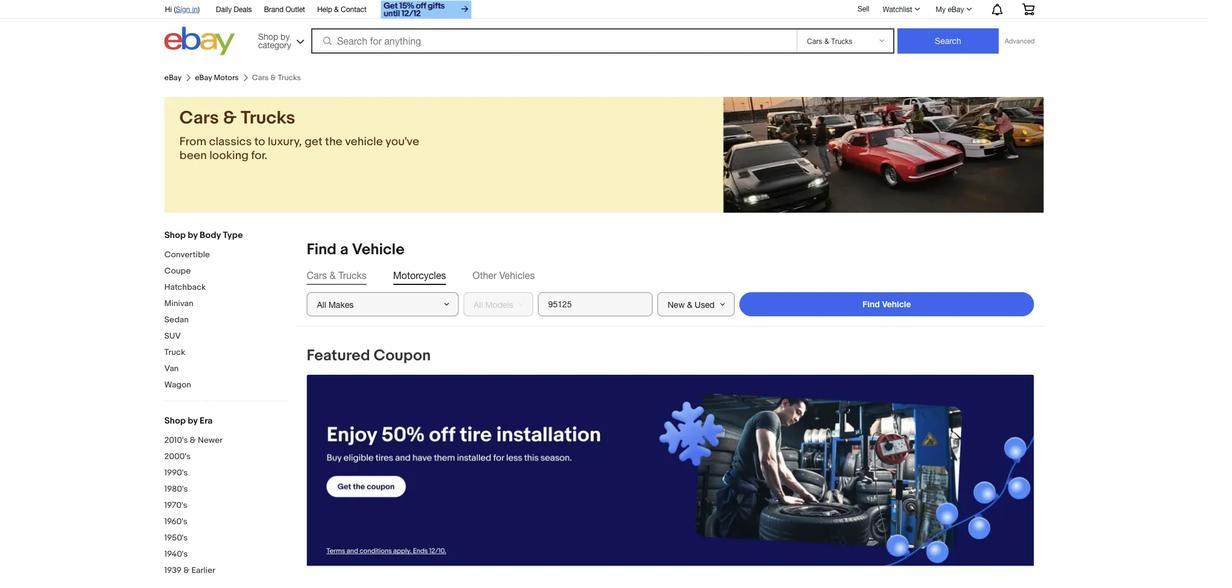 Task type: locate. For each thing, give the bounding box(es) containing it.
brand outlet
[[264, 5, 305, 13]]

0 vertical spatial trucks
[[241, 107, 295, 129]]

vehicles
[[500, 270, 535, 281]]

0 vertical spatial by
[[281, 31, 290, 41]]

ebay left motors
[[195, 73, 212, 83]]

convertible link
[[164, 250, 288, 261]]

2 vertical spatial shop
[[164, 416, 186, 427]]

2 vertical spatial by
[[188, 416, 198, 427]]

coupon
[[374, 347, 431, 365]]

trucks inside cars & trucks from classics to luxury, get the vehicle you've been looking for.
[[241, 107, 295, 129]]

shop by category banner
[[158, 0, 1044, 59]]

1970's link
[[164, 501, 288, 512]]

& inside cars & trucks from classics to luxury, get the vehicle you've been looking for.
[[223, 107, 237, 129]]

ebay left ebay motors
[[164, 73, 182, 83]]

1 horizontal spatial cars
[[307, 270, 327, 281]]

my ebay
[[936, 5, 964, 13]]

0 horizontal spatial cars
[[179, 107, 219, 129]]

Search for anything text field
[[313, 30, 795, 52]]

ebay right my
[[948, 5, 964, 13]]

None text field
[[307, 375, 1034, 567]]

& for cars & trucks from classics to luxury, get the vehicle you've been looking for.
[[223, 107, 237, 129]]

in
[[192, 5, 198, 13]]

0 vertical spatial cars
[[179, 107, 219, 129]]

minivan
[[164, 299, 193, 309]]

0 vertical spatial vehicle
[[352, 240, 405, 259]]

hi ( sign in )
[[165, 5, 200, 13]]

the
[[325, 135, 342, 149]]

trucks down find a vehicle
[[338, 270, 367, 281]]

shop inside shop by category
[[258, 31, 278, 41]]

cars
[[179, 107, 219, 129], [307, 270, 327, 281]]

1 vertical spatial by
[[188, 230, 198, 241]]

body
[[200, 230, 221, 241]]

vehicle inside button
[[883, 300, 911, 310]]

ebay
[[948, 5, 964, 13], [164, 73, 182, 83], [195, 73, 212, 83]]

1970's
[[164, 501, 187, 511]]

1 horizontal spatial find
[[863, 300, 880, 310]]

1 horizontal spatial trucks
[[338, 270, 367, 281]]

& for 2010's & newer 2000's 1990's 1980's 1970's 1960's 1950's 1940's 1939 & earlier
[[190, 436, 196, 446]]

1 vertical spatial vehicle
[[883, 300, 911, 310]]

&
[[334, 5, 339, 13], [223, 107, 237, 129], [330, 270, 336, 281], [190, 436, 196, 446], [183, 566, 190, 576]]

get an extra 15% off image
[[381, 1, 472, 19]]

0 horizontal spatial vehicle
[[352, 240, 405, 259]]

watchlist link
[[876, 2, 926, 16]]

0 horizontal spatial ebay
[[164, 73, 182, 83]]

suv
[[164, 331, 181, 341]]

find for find vehicle
[[863, 300, 880, 310]]

by down brand outlet link
[[281, 31, 290, 41]]

1 horizontal spatial ebay
[[195, 73, 212, 83]]

0 horizontal spatial trucks
[[241, 107, 295, 129]]

featured
[[307, 347, 370, 365]]

by for era
[[188, 416, 198, 427]]

find inside button
[[863, 300, 880, 310]]

ebay motors link
[[195, 73, 239, 83]]

& inside help & contact link
[[334, 5, 339, 13]]

trucks up to
[[241, 107, 295, 129]]

& up classics
[[223, 107, 237, 129]]

tab list
[[307, 269, 1034, 283]]

vehicle
[[352, 240, 405, 259], [883, 300, 911, 310]]

for.
[[251, 149, 268, 163]]

cars down find a vehicle
[[307, 270, 327, 281]]

sell
[[858, 4, 870, 13]]

coupe
[[164, 266, 191, 276]]

ebay link
[[164, 73, 182, 83]]

brand
[[264, 5, 284, 13]]

None submit
[[898, 28, 999, 54]]

0 vertical spatial find
[[307, 240, 337, 259]]

shop down brand
[[258, 31, 278, 41]]

help
[[317, 5, 332, 13]]

advanced link
[[999, 29, 1041, 53]]

& right 2010's
[[190, 436, 196, 446]]

0 horizontal spatial find
[[307, 240, 337, 259]]

1 vertical spatial trucks
[[338, 270, 367, 281]]

by inside shop by category
[[281, 31, 290, 41]]

cars up from at left top
[[179, 107, 219, 129]]

hatchback link
[[164, 282, 288, 294]]

1 vertical spatial cars
[[307, 270, 327, 281]]

find
[[307, 240, 337, 259], [863, 300, 880, 310]]

your shopping cart image
[[1022, 3, 1036, 15]]

1950's link
[[164, 533, 288, 545]]

ebay for ebay
[[164, 73, 182, 83]]

trucks for cars & trucks from classics to luxury, get the vehicle you've been looking for.
[[241, 107, 295, 129]]

main content
[[297, 230, 1044, 583]]

ebay for ebay motors
[[195, 73, 212, 83]]

shop up convertible
[[164, 230, 186, 241]]

2010's & newer link
[[164, 436, 288, 447]]

suv link
[[164, 331, 288, 343]]

)
[[198, 5, 200, 13]]

by
[[281, 31, 290, 41], [188, 230, 198, 241], [188, 416, 198, 427]]

daily
[[216, 5, 232, 13]]

van
[[164, 364, 179, 374]]

deals
[[234, 5, 252, 13]]

0 vertical spatial shop
[[258, 31, 278, 41]]

ebay motors
[[195, 73, 239, 83]]

& right the help
[[334, 5, 339, 13]]

by left era
[[188, 416, 198, 427]]

& right 1939
[[183, 566, 190, 576]]

2010's
[[164, 436, 188, 446]]

& down find a vehicle
[[330, 270, 336, 281]]

shop by category button
[[253, 27, 307, 53]]

wagon link
[[164, 380, 288, 392]]

1 vertical spatial shop
[[164, 230, 186, 241]]

motorcycles
[[393, 270, 446, 281]]

motors
[[214, 73, 239, 83]]

cars inside cars & trucks from classics to luxury, get the vehicle you've been looking for.
[[179, 107, 219, 129]]

shop for shop by body type
[[164, 230, 186, 241]]

by left body
[[188, 230, 198, 241]]

1 horizontal spatial vehicle
[[883, 300, 911, 310]]

looking
[[209, 149, 249, 163]]

earlier
[[192, 566, 215, 576]]

shop up 2010's
[[164, 416, 186, 427]]

1940's link
[[164, 550, 288, 561]]

1980's
[[164, 484, 188, 495]]

1990's link
[[164, 468, 288, 480]]

to
[[255, 135, 265, 149]]

2000's link
[[164, 452, 288, 463]]

ZIP Code (Required) text field
[[538, 293, 653, 317]]

2 horizontal spatial ebay
[[948, 5, 964, 13]]

1 vertical spatial find
[[863, 300, 880, 310]]

1960's link
[[164, 517, 288, 529]]

trucks
[[241, 107, 295, 129], [338, 270, 367, 281]]



Task type: describe. For each thing, give the bounding box(es) containing it.
sedan
[[164, 315, 189, 325]]

hi
[[165, 5, 172, 13]]

none submit inside shop by category banner
[[898, 28, 999, 54]]

my ebay link
[[930, 2, 978, 16]]

from
[[179, 135, 206, 149]]

a
[[340, 240, 349, 259]]

find vehicle
[[863, 300, 911, 310]]

you've
[[386, 135, 419, 149]]

sign
[[176, 5, 190, 13]]

advanced
[[1005, 37, 1035, 45]]

other vehicles
[[473, 270, 535, 281]]

cars & trucks
[[307, 270, 367, 281]]

help & contact
[[317, 5, 367, 13]]

1950's
[[164, 533, 188, 544]]

1939
[[164, 566, 182, 576]]

daily deals
[[216, 5, 252, 13]]

classics
[[209, 135, 252, 149]]

era
[[200, 416, 213, 427]]

watchlist
[[883, 5, 913, 13]]

get
[[305, 135, 323, 149]]

luxury,
[[268, 135, 302, 149]]

trucks for cars & trucks
[[338, 270, 367, 281]]

2010's & newer 2000's 1990's 1980's 1970's 1960's 1950's 1940's 1939 & earlier
[[164, 436, 223, 576]]

convertible coupe hatchback minivan sedan suv truck van wagon
[[164, 250, 210, 390]]

outlet
[[286, 5, 305, 13]]

category
[[258, 40, 291, 50]]

enjoy 50% off tire installation image
[[307, 375, 1034, 567]]

cars for cars & trucks from classics to luxury, get the vehicle you've been looking for.
[[179, 107, 219, 129]]

other
[[473, 270, 497, 281]]

featured coupon
[[307, 347, 431, 365]]

tab list containing cars & trucks
[[307, 269, 1034, 283]]

2000's
[[164, 452, 191, 462]]

sell link
[[852, 4, 875, 13]]

(
[[174, 5, 176, 13]]

find for find a vehicle
[[307, 240, 337, 259]]

newer
[[198, 436, 223, 446]]

hatchback
[[164, 282, 206, 293]]

find a vehicle
[[307, 240, 405, 259]]

shop for shop by category
[[258, 31, 278, 41]]

been
[[179, 149, 207, 163]]

minivan link
[[164, 299, 288, 310]]

by for body
[[188, 230, 198, 241]]

van link
[[164, 364, 288, 375]]

& for help & contact
[[334, 5, 339, 13]]

type
[[223, 230, 243, 241]]

shop for shop by era
[[164, 416, 186, 427]]

vehicle
[[345, 135, 383, 149]]

by for category
[[281, 31, 290, 41]]

find vehicle button
[[740, 293, 1034, 317]]

ebay inside 'link'
[[948, 5, 964, 13]]

wagon
[[164, 380, 191, 390]]

1940's
[[164, 550, 188, 560]]

shop by body type
[[164, 230, 243, 241]]

cars & trucks from classics to luxury, get the vehicle you've been looking for.
[[179, 107, 419, 163]]

my
[[936, 5, 946, 13]]

1939 & earlier link
[[164, 566, 288, 577]]

truck
[[164, 348, 185, 358]]

shop by category
[[258, 31, 291, 50]]

help & contact link
[[317, 3, 367, 16]]

coupe link
[[164, 266, 288, 278]]

sedan link
[[164, 315, 288, 326]]

brand outlet link
[[264, 3, 305, 16]]

main content containing find a vehicle
[[297, 230, 1044, 583]]

1960's
[[164, 517, 188, 527]]

shop by era
[[164, 416, 213, 427]]

truck link
[[164, 348, 288, 359]]

account navigation
[[158, 0, 1044, 20]]

daily deals link
[[216, 3, 252, 16]]

contact
[[341, 5, 367, 13]]

convertible
[[164, 250, 210, 260]]

1980's link
[[164, 484, 288, 496]]

cars for cars & trucks
[[307, 270, 327, 281]]

& for cars & trucks
[[330, 270, 336, 281]]

sign in link
[[176, 5, 198, 13]]

1990's
[[164, 468, 188, 478]]



Task type: vqa. For each thing, say whether or not it's contained in the screenshot.
YOUR SHOPPING CART image
yes



